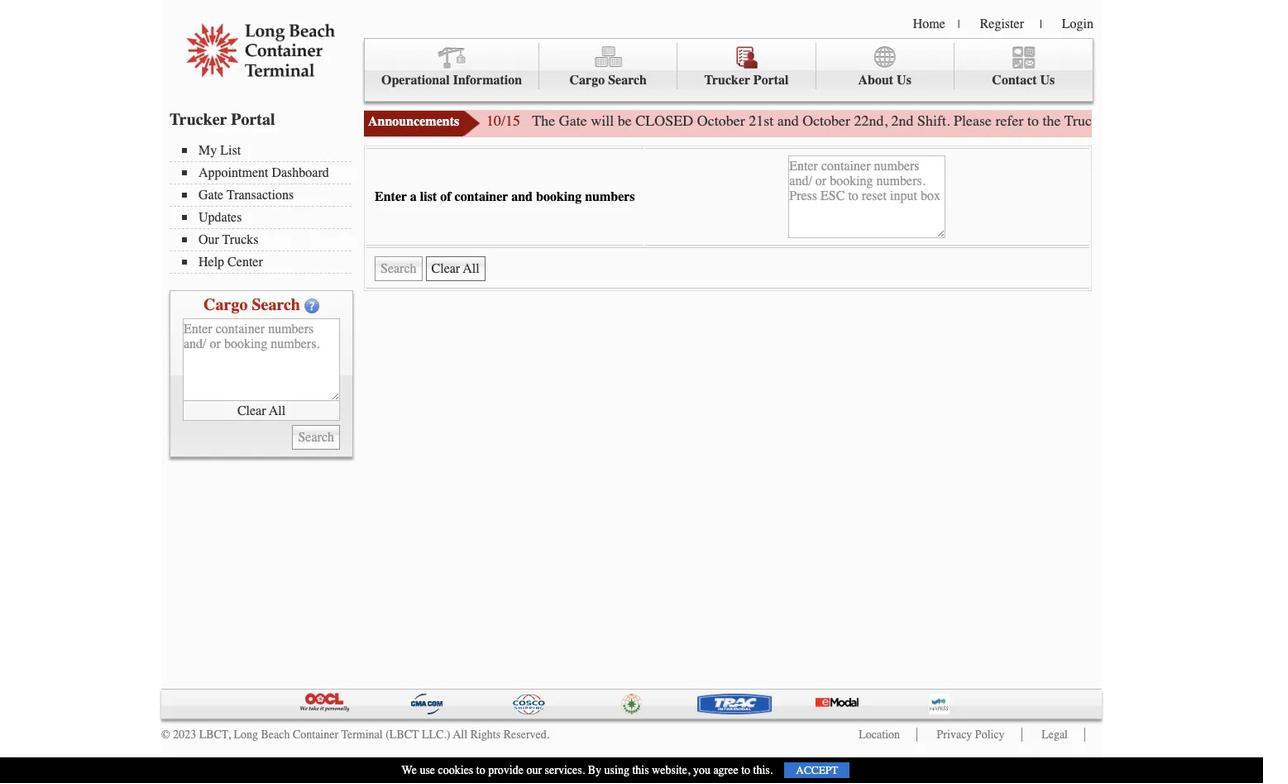 Task type: vqa. For each thing, say whether or not it's contained in the screenshot.
Truck
yes



Task type: locate. For each thing, give the bounding box(es) containing it.
october
[[697, 112, 745, 130], [803, 112, 851, 130]]

to left this.
[[741, 764, 750, 778]]

contact us
[[992, 73, 1055, 88]]

cargo search
[[570, 73, 647, 88], [204, 295, 300, 314]]

appointment dashboard link
[[182, 165, 352, 180]]

search down help center link
[[252, 295, 300, 314]]

gate right the
[[559, 112, 587, 130]]

| left login
[[1040, 17, 1042, 31]]

0 horizontal spatial all
[[269, 403, 286, 418]]

register
[[980, 17, 1024, 31]]

1 horizontal spatial october
[[803, 112, 851, 130]]

us for contact us
[[1040, 73, 1055, 88]]

portal up 21st
[[754, 73, 789, 88]]

0 horizontal spatial gate
[[199, 188, 224, 203]]

0 vertical spatial trucker
[[704, 73, 750, 88]]

website,
[[652, 764, 690, 778]]

1 vertical spatial trucker portal
[[170, 110, 275, 129]]

terminal
[[341, 728, 383, 742]]

us right contact on the top right of page
[[1040, 73, 1055, 88]]

trucker portal up list
[[170, 110, 275, 129]]

0 vertical spatial cargo
[[570, 73, 605, 88]]

we use cookies to provide our services. by using this website, you agree to this.
[[402, 764, 773, 778]]

1 vertical spatial cargo search
[[204, 295, 300, 314]]

trucker
[[704, 73, 750, 88], [170, 110, 227, 129]]

a
[[410, 189, 417, 204]]

menu bar containing operational information
[[364, 38, 1094, 102]]

gate right truck
[[1103, 112, 1131, 130]]

0 horizontal spatial portal
[[231, 110, 275, 129]]

use
[[420, 764, 435, 778]]

beach
[[261, 728, 290, 742]]

2 october from the left
[[803, 112, 851, 130]]

None submit
[[375, 256, 422, 281], [292, 425, 340, 450], [375, 256, 422, 281], [292, 425, 340, 450]]

0 vertical spatial all
[[269, 403, 286, 418]]

1 horizontal spatial menu bar
[[364, 38, 1094, 102]]

all right llc.)
[[453, 728, 468, 742]]

0 horizontal spatial us
[[897, 73, 912, 88]]

this
[[632, 764, 649, 778]]

october left 21st
[[697, 112, 745, 130]]

gate up "updates"
[[199, 188, 224, 203]]

0 vertical spatial cargo search
[[570, 73, 647, 88]]

0 horizontal spatial to
[[476, 764, 485, 778]]

1 horizontal spatial trucker
[[704, 73, 750, 88]]

to
[[1028, 112, 1039, 130], [476, 764, 485, 778], [741, 764, 750, 778]]

of
[[440, 189, 451, 204]]

2 horizontal spatial to
[[1028, 112, 1039, 130]]

about us
[[858, 73, 912, 88]]

1 vertical spatial portal
[[231, 110, 275, 129]]

by
[[588, 764, 602, 778]]

0 horizontal spatial october
[[697, 112, 745, 130]]

0 vertical spatial search
[[608, 73, 647, 88]]

cargo
[[570, 73, 605, 88], [204, 295, 248, 314]]

cargo down help
[[204, 295, 248, 314]]

trucker inside trucker portal link
[[704, 73, 750, 88]]

trucker portal
[[704, 73, 789, 88], [170, 110, 275, 129]]

cargo up will
[[570, 73, 605, 88]]

list
[[420, 189, 437, 204]]

cargo search down center
[[204, 295, 300, 314]]

operational information link
[[365, 43, 540, 90]]

reserved.
[[504, 728, 550, 742]]

numbers
[[585, 189, 635, 204]]

0 horizontal spatial menu bar
[[170, 141, 360, 274]]

trucker up 21st
[[704, 73, 750, 88]]

0 vertical spatial menu bar
[[364, 38, 1094, 102]]

and left 'booking'
[[511, 189, 533, 204]]

updates link
[[182, 210, 352, 225]]

gate transactions link
[[182, 188, 352, 203]]

trucker up my at the top
[[170, 110, 227, 129]]

clear all
[[237, 403, 286, 418]]

menu bar
[[364, 38, 1094, 102], [170, 141, 360, 274]]

0 horizontal spatial cargo search
[[204, 295, 300, 314]]

1 horizontal spatial to
[[741, 764, 750, 778]]

1 horizontal spatial cargo
[[570, 73, 605, 88]]

portal up my list link
[[231, 110, 275, 129]]

my list link
[[182, 143, 352, 158]]

accept button
[[785, 763, 850, 779]]

portal
[[754, 73, 789, 88], [231, 110, 275, 129]]

october left 22nd,
[[803, 112, 851, 130]]

2 us from the left
[[1040, 73, 1055, 88]]

Enter container numbers and/ or booking numbers.  text field
[[183, 319, 340, 401]]

| right 'home' link
[[958, 17, 960, 31]]

0 horizontal spatial trucker
[[170, 110, 227, 129]]

the
[[532, 112, 555, 130]]

1 vertical spatial all
[[453, 728, 468, 742]]

login
[[1062, 17, 1094, 31]]

operational
[[381, 73, 450, 88]]

us
[[897, 73, 912, 88], [1040, 73, 1055, 88]]

us right about
[[897, 73, 912, 88]]

center
[[228, 255, 263, 270]]

2023
[[173, 728, 196, 742]]

us for about us
[[897, 73, 912, 88]]

1 horizontal spatial us
[[1040, 73, 1055, 88]]

cargo search link
[[540, 43, 678, 90]]

refer
[[996, 112, 1024, 130]]

1 vertical spatial trucker
[[170, 110, 227, 129]]

Enter container numbers and/ or booking numbers. Press ESC to reset input box text field
[[789, 156, 946, 238]]

1 | from the left
[[958, 17, 960, 31]]

1 us from the left
[[897, 73, 912, 88]]

and
[[777, 112, 799, 130], [511, 189, 533, 204]]

1 vertical spatial search
[[252, 295, 300, 314]]

None button
[[426, 256, 485, 281]]

1 horizontal spatial cargo search
[[570, 73, 647, 88]]

search up be
[[608, 73, 647, 88]]

1 horizontal spatial |
[[1040, 17, 1042, 31]]

operational information
[[381, 73, 522, 88]]

1 horizontal spatial search
[[608, 73, 647, 88]]

cargo search up will
[[570, 73, 647, 88]]

2 horizontal spatial gate
[[1103, 112, 1131, 130]]

0 horizontal spatial |
[[958, 17, 960, 31]]

1 vertical spatial menu bar
[[170, 141, 360, 274]]

you
[[693, 764, 711, 778]]

1 horizontal spatial and
[[777, 112, 799, 130]]

gate inside the 'my list appointment dashboard gate transactions updates our trucks help center'
[[199, 188, 224, 203]]

1 horizontal spatial portal
[[754, 73, 789, 88]]

0 vertical spatial trucker portal
[[704, 73, 789, 88]]

all right clear
[[269, 403, 286, 418]]

trucker portal up 21st
[[704, 73, 789, 88]]

0 horizontal spatial cargo
[[204, 295, 248, 314]]

0 horizontal spatial trucker portal
[[170, 110, 275, 129]]

(lbct
[[386, 728, 419, 742]]

clear
[[237, 403, 266, 418]]

home
[[913, 17, 946, 31]]

and right 21st
[[777, 112, 799, 130]]

to left the
[[1028, 112, 1039, 130]]

to right cookies
[[476, 764, 485, 778]]

search
[[608, 73, 647, 88], [252, 295, 300, 314]]

0 horizontal spatial and
[[511, 189, 533, 204]]

lbct,
[[199, 728, 231, 742]]



Task type: describe. For each thing, give the bounding box(es) containing it.
rights
[[470, 728, 501, 742]]

will
[[591, 112, 614, 130]]

1 october from the left
[[697, 112, 745, 130]]

we
[[402, 764, 417, 778]]

privacy
[[937, 728, 972, 742]]

privacy policy link
[[937, 728, 1005, 742]]

1 horizontal spatial gate
[[559, 112, 587, 130]]

privacy policy
[[937, 728, 1005, 742]]

list
[[220, 143, 241, 158]]

accept
[[796, 764, 838, 777]]

enter a list of container and booking numbers
[[375, 189, 635, 204]]

search inside cargo search link
[[608, 73, 647, 88]]

my
[[199, 143, 217, 158]]

cargo inside cargo search link
[[570, 73, 605, 88]]

dashboard
[[272, 165, 329, 180]]

10/15 the gate will be closed october 21st and october 22nd, 2nd shift. please refer to the truck gate hours web page for fu
[[486, 112, 1263, 130]]

about us link
[[816, 43, 955, 90]]

information
[[453, 73, 522, 88]]

trucks
[[222, 232, 259, 247]]

our trucks link
[[182, 232, 352, 247]]

our
[[527, 764, 542, 778]]

hours
[[1135, 112, 1172, 130]]

1 vertical spatial and
[[511, 189, 533, 204]]

trucker portal link
[[678, 43, 816, 90]]

container
[[293, 728, 338, 742]]

legal
[[1042, 728, 1068, 742]]

1 horizontal spatial all
[[453, 728, 468, 742]]

provide
[[488, 764, 524, 778]]

fu
[[1257, 112, 1263, 130]]

shift.
[[918, 112, 950, 130]]

transactions
[[227, 188, 294, 203]]

announcements
[[368, 114, 459, 129]]

contact
[[992, 73, 1037, 88]]

container
[[455, 189, 508, 204]]

location link
[[859, 728, 900, 742]]

policy
[[975, 728, 1005, 742]]

for
[[1236, 112, 1253, 130]]

services.
[[545, 764, 585, 778]]

contact us link
[[955, 43, 1093, 90]]

page
[[1204, 112, 1232, 130]]

all inside button
[[269, 403, 286, 418]]

clear all button
[[183, 401, 340, 421]]

home link
[[913, 17, 946, 31]]

menu bar containing my list
[[170, 141, 360, 274]]

agree
[[714, 764, 739, 778]]

enter
[[375, 189, 407, 204]]

10/15
[[486, 112, 520, 130]]

the
[[1043, 112, 1061, 130]]

1 horizontal spatial trucker portal
[[704, 73, 789, 88]]

updates
[[199, 210, 242, 225]]

22nd,
[[854, 112, 888, 130]]

0 vertical spatial and
[[777, 112, 799, 130]]

our
[[199, 232, 219, 247]]

21st
[[749, 112, 774, 130]]

help
[[199, 255, 224, 270]]

closed
[[636, 112, 693, 130]]

cookies
[[438, 764, 474, 778]]

booking
[[536, 189, 582, 204]]

about
[[858, 73, 894, 88]]

1 vertical spatial cargo
[[204, 295, 248, 314]]

using
[[604, 764, 630, 778]]

help center link
[[182, 255, 352, 270]]

llc.)
[[422, 728, 451, 742]]

© 2023 lbct, long beach container terminal (lbct llc.) all rights reserved.
[[161, 728, 550, 742]]

0 vertical spatial portal
[[754, 73, 789, 88]]

please
[[954, 112, 992, 130]]

long
[[234, 728, 258, 742]]

web
[[1175, 112, 1200, 130]]

©
[[161, 728, 170, 742]]

truck
[[1065, 112, 1100, 130]]

appointment
[[199, 165, 268, 180]]

this.
[[753, 764, 773, 778]]

2nd
[[892, 112, 914, 130]]

location
[[859, 728, 900, 742]]

0 horizontal spatial search
[[252, 295, 300, 314]]

login link
[[1062, 17, 1094, 31]]

2 | from the left
[[1040, 17, 1042, 31]]

register link
[[980, 17, 1024, 31]]

legal link
[[1042, 728, 1068, 742]]

be
[[618, 112, 632, 130]]



